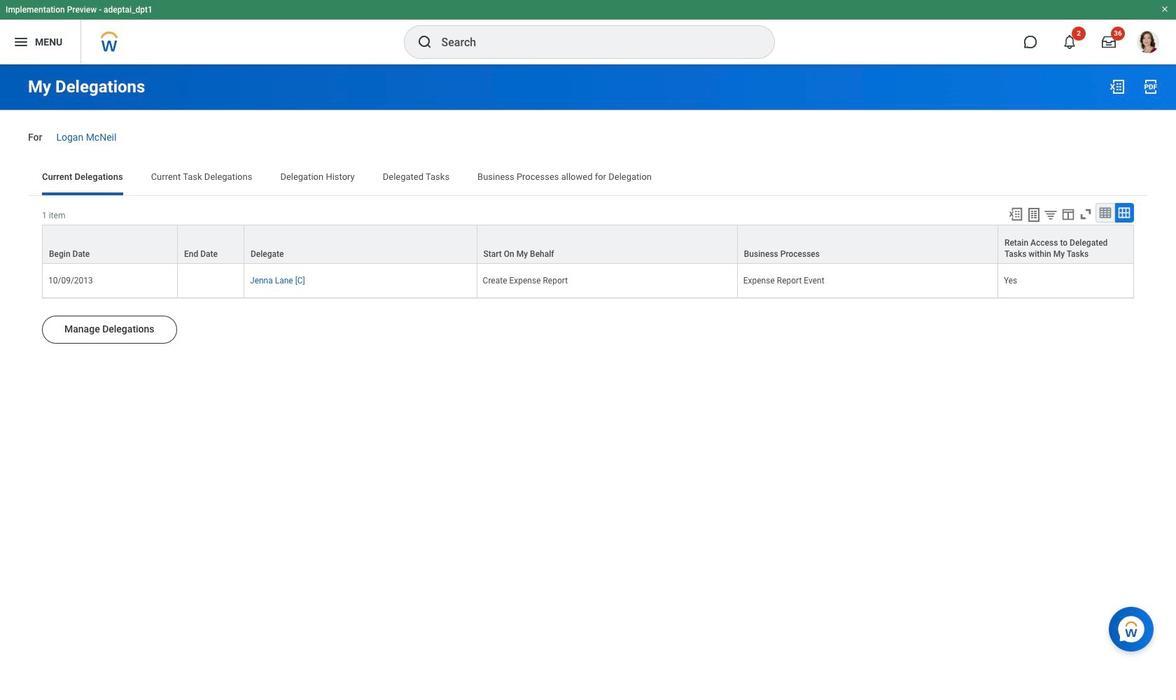 Task type: vqa. For each thing, say whether or not it's contained in the screenshot.
rights
no



Task type: describe. For each thing, give the bounding box(es) containing it.
export to excel image for view printable version (pdf) image
[[1110, 78, 1126, 95]]

close environment banner image
[[1161, 5, 1170, 13]]

2 row from the top
[[42, 264, 1135, 298]]

justify image
[[13, 34, 29, 50]]

view printable version (pdf) image
[[1143, 78, 1160, 95]]

select to filter grid data image
[[1044, 207, 1059, 222]]

Search Workday  search field
[[442, 27, 746, 57]]

fullscreen image
[[1079, 206, 1094, 222]]

export to worksheets image
[[1026, 206, 1043, 223]]

notifications large image
[[1063, 35, 1077, 49]]

expand table image
[[1118, 206, 1132, 220]]

table image
[[1099, 206, 1113, 220]]

profile logan mcneil image
[[1138, 31, 1160, 56]]



Task type: locate. For each thing, give the bounding box(es) containing it.
export to excel image left view printable version (pdf) image
[[1110, 78, 1126, 95]]

1 vertical spatial export to excel image
[[1009, 206, 1024, 222]]

toolbar
[[1002, 203, 1135, 225]]

main content
[[0, 64, 1177, 401]]

1 row from the top
[[42, 225, 1135, 265]]

create expense report element
[[483, 273, 568, 286]]

banner
[[0, 0, 1177, 64]]

expense report event element
[[744, 273, 825, 286]]

export to excel image
[[1110, 78, 1126, 95], [1009, 206, 1024, 222]]

search image
[[416, 34, 433, 50]]

export to excel image for export to worksheets icon on the top of page
[[1009, 206, 1024, 222]]

inbox large image
[[1102, 35, 1117, 49]]

tab list
[[28, 162, 1149, 195]]

cell
[[178, 264, 244, 298]]

column header
[[42, 225, 178, 265]]

export to excel image left export to worksheets icon on the top of page
[[1009, 206, 1024, 222]]

0 horizontal spatial export to excel image
[[1009, 206, 1024, 222]]

click to view/edit grid preferences image
[[1061, 206, 1077, 222]]

1 horizontal spatial export to excel image
[[1110, 78, 1126, 95]]

0 vertical spatial export to excel image
[[1110, 78, 1126, 95]]

row
[[42, 225, 1135, 265], [42, 264, 1135, 298]]



